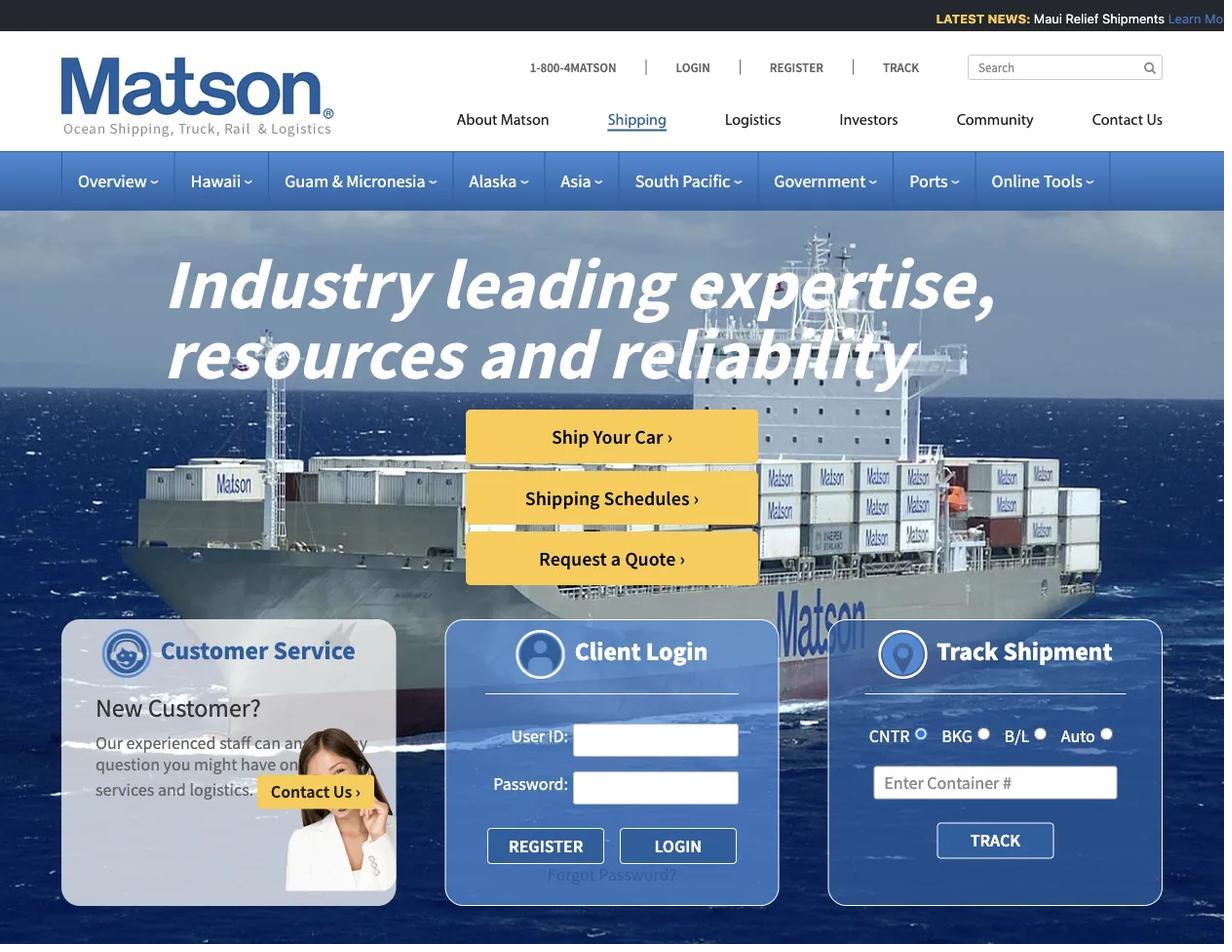 Task type: vqa. For each thing, say whether or not it's contained in the screenshot.
answer
yes



Task type: locate. For each thing, give the bounding box(es) containing it.
1 vertical spatial contact
[[271, 781, 330, 803]]

hawaii
[[191, 170, 241, 192]]

shipping inside the top menu navigation
[[608, 113, 667, 128]]

0 horizontal spatial contact
[[271, 781, 330, 803]]

1 vertical spatial us
[[333, 781, 352, 803]]

matson
[[501, 113, 550, 128]]

0 horizontal spatial shipping
[[525, 486, 600, 510]]

track inside button
[[971, 829, 1021, 851]]

contact us ›
[[271, 781, 361, 803]]

blue matson logo with ocean, shipping, truck, rail and logistics written beneath it. image
[[61, 58, 335, 138]]

on
[[280, 753, 299, 775]]

forgot password? link
[[548, 864, 677, 886]]

contact down on
[[271, 781, 330, 803]]

track up investors
[[883, 59, 920, 75]]

register up the top menu navigation
[[770, 59, 824, 75]]

service
[[274, 634, 356, 666]]

maui
[[1027, 11, 1056, 26]]

asia
[[561, 170, 592, 192]]

Password: password field
[[573, 771, 739, 805]]

id:
[[549, 725, 569, 747]]

1 horizontal spatial register link
[[740, 59, 853, 75]]

news:
[[981, 11, 1024, 26]]

&
[[332, 170, 343, 192]]

industry
[[164, 238, 427, 327]]

track up bkg option
[[937, 635, 999, 667]]

about
[[457, 113, 498, 128]]

0 vertical spatial register
[[770, 59, 824, 75]]

Enter Container # text field
[[874, 766, 1118, 799]]

0 vertical spatial login
[[676, 59, 711, 75]]

1 vertical spatial login
[[646, 635, 708, 667]]

image of smiling customer service agent ready to help. image
[[285, 728, 396, 891]]

ship
[[552, 424, 590, 449]]

latest news: maui relief shipments learn more
[[929, 11, 1225, 26]]

contact down search search field
[[1093, 113, 1144, 128]]

auto
[[1062, 725, 1096, 747]]

1 horizontal spatial register
[[770, 59, 824, 75]]

customer service
[[161, 634, 356, 666]]

register
[[770, 59, 824, 75], [509, 835, 584, 857]]

online
[[992, 170, 1041, 192]]

us
[[1147, 113, 1163, 128], [333, 781, 352, 803]]

track button
[[938, 823, 1055, 859]]

login right "client" in the bottom of the page
[[646, 635, 708, 667]]

us down search image
[[1147, 113, 1163, 128]]

learn
[[1162, 11, 1195, 26]]

None search field
[[968, 55, 1163, 80]]

login up shipping link
[[676, 59, 711, 75]]

1 horizontal spatial us
[[1147, 113, 1163, 128]]

shipment
[[1004, 635, 1113, 667]]

800-
[[541, 59, 564, 75]]

alaska
[[470, 170, 517, 192]]

schedules
[[604, 486, 690, 510]]

track for track link
[[883, 59, 920, 75]]

0 vertical spatial us
[[1147, 113, 1163, 128]]

logistics
[[726, 113, 782, 128]]

client
[[575, 635, 641, 667]]

question
[[96, 753, 160, 775]]

customer
[[161, 634, 269, 666]]

us inside the top menu navigation
[[1147, 113, 1163, 128]]

contact
[[1093, 113, 1144, 128], [271, 781, 330, 803]]

have
[[241, 753, 276, 775]]

shipping for shipping schedules ›
[[525, 486, 600, 510]]

password:
[[494, 773, 569, 795]]

None button
[[620, 828, 737, 864]]

customer?
[[148, 691, 261, 723]]

1 vertical spatial track
[[937, 635, 999, 667]]

and
[[477, 309, 594, 397]]

register link up the top menu navigation
[[740, 59, 853, 75]]

0 vertical spatial contact
[[1093, 113, 1144, 128]]

us down ocean
[[333, 781, 352, 803]]

›
[[667, 424, 673, 449], [694, 486, 699, 510], [680, 546, 686, 571], [356, 781, 361, 803]]

› right car
[[667, 424, 673, 449]]

track shipment
[[937, 635, 1113, 667]]

1 horizontal spatial contact
[[1093, 113, 1144, 128]]

Auto radio
[[1101, 728, 1114, 740]]

track link
[[853, 59, 920, 75]]

ocean
[[302, 753, 346, 775]]

user id:
[[512, 725, 569, 747]]

contact inside 'contact us ›' link
[[271, 781, 330, 803]]

login link
[[646, 59, 740, 75]]

register link down password:
[[488, 828, 605, 864]]

track
[[883, 59, 920, 75], [937, 635, 999, 667], [971, 829, 1021, 851]]

forgot password?
[[548, 864, 677, 886]]

learn more link
[[1162, 11, 1225, 26]]

alaska link
[[470, 170, 529, 192]]

0 vertical spatial shipping
[[608, 113, 667, 128]]

experienced
[[126, 732, 216, 754]]

1 horizontal spatial shipping
[[608, 113, 667, 128]]

pacific
[[683, 170, 731, 192]]

1 vertical spatial shipping
[[525, 486, 600, 510]]

1 vertical spatial register
[[509, 835, 584, 857]]

track down enter container # text box
[[971, 829, 1021, 851]]

tools
[[1044, 170, 1083, 192]]

ports link
[[910, 170, 960, 192]]

› down any
[[356, 781, 361, 803]]

industry leading expertise, resources and reliability
[[164, 238, 996, 397]]

track for track shipment
[[937, 635, 999, 667]]

0 vertical spatial track
[[883, 59, 920, 75]]

ship your car ›
[[552, 424, 673, 449]]

1 vertical spatial register link
[[488, 828, 605, 864]]

shipping up south
[[608, 113, 667, 128]]

2 vertical spatial track
[[971, 829, 1021, 851]]

0 horizontal spatial us
[[333, 781, 352, 803]]

client login
[[575, 635, 708, 667]]

car
[[635, 424, 664, 449]]

request a quote › link
[[466, 532, 759, 585]]

hawaii link
[[191, 170, 253, 192]]

micronesia
[[346, 170, 426, 192]]

register up forgot
[[509, 835, 584, 857]]

› right the quote
[[680, 546, 686, 571]]

shipping up request
[[525, 486, 600, 510]]

contact inside contact us link
[[1093, 113, 1144, 128]]

1-800-4matson
[[530, 59, 617, 75]]

bkg
[[942, 725, 973, 747]]



Task type: describe. For each thing, give the bounding box(es) containing it.
shipping link
[[579, 103, 696, 143]]

services and
[[96, 779, 186, 801]]

b/l
[[1005, 725, 1030, 747]]

guam & micronesia link
[[285, 170, 437, 192]]

you
[[163, 753, 191, 775]]

shipments
[[1096, 11, 1158, 26]]

new customer?
[[96, 691, 261, 723]]

0 horizontal spatial register link
[[488, 828, 605, 864]]

guam
[[285, 170, 329, 192]]

answer
[[284, 732, 338, 754]]

logistics link
[[696, 103, 811, 143]]

request a quote ›
[[539, 546, 686, 571]]

User ID: text field
[[573, 724, 739, 757]]

about matson
[[457, 113, 550, 128]]

overview
[[78, 170, 147, 192]]

us for contact us ›
[[333, 781, 352, 803]]

› right schedules
[[694, 486, 699, 510]]

leading
[[441, 238, 671, 327]]

contact for contact us ›
[[271, 781, 330, 803]]

quote
[[625, 546, 676, 571]]

cntr
[[870, 725, 910, 747]]

expertise,
[[685, 238, 996, 327]]

about matson link
[[457, 103, 579, 143]]

can
[[255, 732, 281, 754]]

community link
[[928, 103, 1064, 143]]

request
[[539, 546, 607, 571]]

a
[[611, 546, 621, 571]]

shipping for shipping
[[608, 113, 667, 128]]

government link
[[775, 170, 878, 192]]

overview link
[[78, 170, 159, 192]]

any
[[341, 732, 368, 754]]

contact us › link
[[257, 775, 374, 809]]

community
[[957, 113, 1034, 128]]

user
[[512, 725, 545, 747]]

ports
[[910, 170, 948, 192]]

shipping schedules ›
[[525, 486, 699, 510]]

ship your car › link
[[466, 410, 759, 463]]

CNTR radio
[[915, 728, 928, 740]]

BKG radio
[[978, 728, 991, 740]]

contact us link
[[1064, 103, 1163, 143]]

south pacific
[[636, 170, 731, 192]]

us for contact us
[[1147, 113, 1163, 128]]

investors link
[[811, 103, 928, 143]]

password?
[[599, 864, 677, 886]]

0 horizontal spatial register
[[509, 835, 584, 857]]

shipping schedules › link
[[466, 471, 759, 525]]

› inside 'link'
[[680, 546, 686, 571]]

1-800-4matson link
[[530, 59, 646, 75]]

forgot
[[548, 864, 596, 886]]

your
[[593, 424, 631, 449]]

contact us
[[1093, 113, 1163, 128]]

Search search field
[[968, 55, 1163, 80]]

staff
[[220, 732, 251, 754]]

1-
[[530, 59, 541, 75]]

search image
[[1145, 61, 1157, 74]]

investors
[[840, 113, 899, 128]]

south pacific link
[[636, 170, 742, 192]]

asia link
[[561, 170, 603, 192]]

our
[[96, 732, 123, 754]]

our experienced staff can answer any question you might have on ocean services and logistics.
[[96, 732, 368, 801]]

new
[[96, 691, 143, 723]]

top menu navigation
[[457, 103, 1163, 143]]

resources
[[164, 309, 463, 397]]

0 vertical spatial register link
[[740, 59, 853, 75]]

B/L radio
[[1035, 728, 1048, 740]]

south
[[636, 170, 679, 192]]

online tools
[[992, 170, 1083, 192]]

government
[[775, 170, 866, 192]]

online tools link
[[992, 170, 1095, 192]]

guam & micronesia
[[285, 170, 426, 192]]

might
[[194, 753, 237, 775]]

4matson
[[564, 59, 617, 75]]

relief
[[1059, 11, 1092, 26]]

track for track button
[[971, 829, 1021, 851]]

reliability
[[608, 309, 911, 397]]

latest
[[929, 11, 978, 26]]

contact for contact us
[[1093, 113, 1144, 128]]



